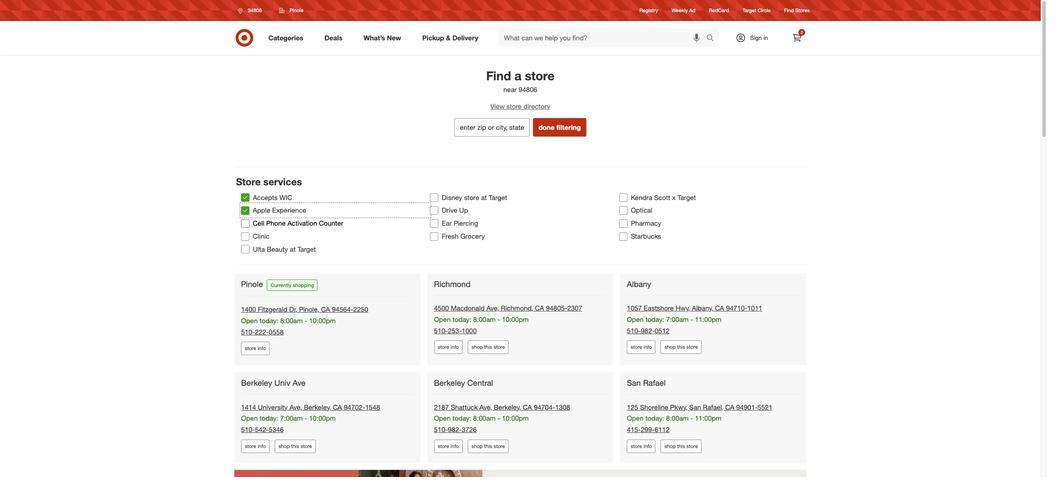 Task type: describe. For each thing, give the bounding box(es) containing it.
macdonald
[[451, 304, 485, 313]]

4500
[[434, 304, 449, 313]]

94702-
[[344, 403, 365, 412]]

ave, for richmond
[[487, 304, 499, 313]]

&
[[446, 33, 451, 42]]

san rafael link
[[627, 379, 668, 389]]

Cell Phone Activation Counter checkbox
[[241, 220, 250, 228]]

weekly
[[672, 7, 688, 14]]

pinole,
[[299, 305, 319, 314]]

Disney store at Target checkbox
[[430, 194, 439, 202]]

hwy,
[[676, 304, 690, 313]]

store services group
[[241, 191, 808, 256]]

510- for berkeley univ ave
[[241, 426, 255, 434]]

this for san rafael
[[677, 444, 685, 450]]

pickup & delivery link
[[415, 29, 489, 47]]

8:00am for berkeley central
[[473, 415, 496, 423]]

store info for berkeley central
[[438, 444, 459, 450]]

Pharmacy checkbox
[[619, 220, 628, 228]]

shoreline
[[640, 403, 669, 412]]

info for berkeley central
[[451, 444, 459, 450]]

university
[[258, 403, 288, 412]]

sign
[[750, 34, 762, 41]]

7:00am for albany
[[666, 316, 689, 324]]

open for richmond
[[434, 316, 451, 324]]

beauty
[[267, 245, 288, 254]]

store down the 222- on the left bottom of the page
[[245, 346, 256, 352]]

ca inside 125 shoreline pkwy, san rafael, ca 94901-5521 open today: 8:00am - 11:00pm 415-299-6112
[[725, 403, 735, 412]]

store info for richmond
[[438, 344, 459, 351]]

ca for berkeley central
[[523, 403, 532, 412]]

- for pinole
[[305, 317, 307, 325]]

wic
[[280, 193, 292, 202]]

ave, for berkeley central
[[480, 403, 492, 412]]

find for stores
[[784, 7, 794, 14]]

in
[[764, 34, 768, 41]]

ca for albany
[[715, 304, 724, 313]]

- for berkeley central
[[498, 415, 500, 423]]

optical
[[631, 206, 653, 215]]

Drive Up checkbox
[[430, 207, 439, 215]]

done filtering
[[539, 123, 581, 132]]

fitzgerald
[[258, 305, 287, 314]]

today: for berkeley central
[[453, 415, 471, 423]]

today: for pinole
[[260, 317, 278, 325]]

store down 4500 macdonald ave, richmond, ca 94805-2307 open today: 8:00am - 10:00pm 510-253-1000
[[494, 344, 505, 351]]

10:00pm for richmond
[[502, 316, 529, 324]]

982- for berkeley central
[[448, 426, 462, 434]]

today: inside 125 shoreline pkwy, san rafael, ca 94901-5521 open today: 8:00am - 11:00pm 415-299-6112
[[646, 415, 665, 423]]

cell phone activation counter
[[253, 219, 343, 228]]

store down 510-982-0512 "link"
[[631, 344, 642, 351]]

2 link
[[788, 29, 807, 47]]

zip
[[478, 123, 486, 132]]

info for pinole
[[258, 346, 266, 352]]

2
[[801, 30, 803, 35]]

store down 415-
[[631, 444, 642, 450]]

cell
[[253, 219, 264, 228]]

10:00pm for pinole
[[309, 317, 336, 325]]

kendra
[[631, 193, 652, 202]]

target circle link
[[743, 7, 771, 14]]

sign in
[[750, 34, 768, 41]]

filtering
[[557, 123, 581, 132]]

grocery
[[461, 232, 485, 241]]

ulta beauty at target
[[253, 245, 316, 254]]

store info link for richmond
[[434, 341, 463, 355]]

Optical checkbox
[[619, 207, 628, 215]]

scott
[[654, 193, 670, 202]]

3726
[[462, 426, 477, 434]]

or
[[488, 123, 494, 132]]

eastshore
[[644, 304, 674, 313]]

4500 macdonald ave, richmond, ca 94805-2307 link
[[434, 304, 582, 313]]

info for san rafael
[[644, 444, 652, 450]]

shop for san rafael
[[665, 444, 676, 450]]

510-542-5346 link
[[241, 426, 284, 434]]

982- for albany
[[641, 327, 655, 335]]

Ear Piercing checkbox
[[430, 220, 439, 228]]

8:00am for pinole
[[280, 317, 303, 325]]

4500 macdonald ave, richmond, ca 94805-2307 open today: 8:00am - 10:00pm 510-253-1000
[[434, 304, 582, 335]]

shop this store button for richmond
[[468, 341, 509, 355]]

10:00pm for berkeley univ ave
[[309, 415, 336, 423]]

store down 1057 eastshore hwy, albany, ca 94710-1011 open today: 7:00am - 11:00pm 510-982-0512
[[687, 344, 698, 351]]

berkeley for berkeley central
[[434, 379, 465, 388]]

ave, for berkeley univ ave
[[290, 403, 302, 412]]

store down "2187 shattuck ave, berkeley, ca 94704-1308 open today: 8:00am - 10:00pm 510-982-3726"
[[494, 444, 505, 450]]

299-
[[641, 426, 655, 434]]

Kendra Scott x Target checkbox
[[619, 194, 628, 202]]

info for berkeley univ ave
[[258, 444, 266, 450]]

94704-
[[534, 403, 555, 412]]

shattuck
[[451, 403, 478, 412]]

store down 253-
[[438, 344, 449, 351]]

pinole button
[[274, 3, 309, 18]]

5521
[[758, 403, 773, 412]]

- for richmond
[[498, 316, 500, 324]]

shop this store for berkeley central
[[472, 444, 505, 450]]

store inside find a store near 94806
[[525, 68, 555, 83]]

find stores link
[[784, 7, 810, 14]]

enter
[[460, 123, 476, 132]]

store down '1414 university ave, berkeley, ca 94702-1548 open today: 7:00am - 10:00pm 510-542-5346'
[[301, 444, 312, 450]]

albany
[[627, 279, 651, 289]]

pharmacy
[[631, 219, 661, 228]]

8:00am for richmond
[[473, 316, 496, 324]]

berkeley central
[[434, 379, 493, 388]]

415-
[[627, 426, 641, 434]]

store info link for albany
[[627, 341, 656, 355]]

store down 125 shoreline pkwy, san rafael, ca 94901-5521 open today: 8:00am - 11:00pm 415-299-6112
[[687, 444, 698, 450]]

Fresh Grocery checkbox
[[430, 233, 439, 241]]

this for albany
[[677, 344, 685, 351]]

berkeley for berkeley univ ave
[[241, 379, 272, 388]]

Accepts WIC checkbox
[[241, 194, 250, 202]]

disney store at target
[[442, 193, 507, 202]]

shop for berkeley univ ave
[[279, 444, 290, 450]]

- for albany
[[691, 316, 693, 324]]

shop this store for berkeley univ ave
[[279, 444, 312, 450]]

510-222-0558 link
[[241, 328, 284, 336]]

542-
[[255, 426, 269, 434]]

510-982-0512 link
[[627, 327, 670, 335]]

store info for san rafael
[[631, 444, 652, 450]]

richmond link
[[434, 279, 472, 289]]

enter zip or city, state button
[[455, 118, 530, 137]]

view store directory
[[491, 102, 551, 111]]

open inside 125 shoreline pkwy, san rafael, ca 94901-5521 open today: 8:00am - 11:00pm 415-299-6112
[[627, 415, 644, 423]]

activation
[[288, 219, 317, 228]]

apple
[[253, 206, 270, 215]]

125 shoreline pkwy, san rafael, ca 94901-5521 link
[[627, 403, 773, 412]]

categories link
[[261, 29, 314, 47]]

1000
[[462, 327, 477, 335]]

target for kendra scott x target
[[678, 193, 696, 202]]

Apple Experience checkbox
[[241, 207, 250, 215]]

1414 university ave, berkeley, ca 94702-1548 link
[[241, 403, 380, 412]]

at for store
[[481, 193, 487, 202]]

redcard link
[[709, 7, 729, 14]]

berkeley, for berkeley univ ave
[[304, 403, 331, 412]]

shop this store button for albany
[[661, 341, 702, 355]]

kendra scott x target
[[631, 193, 696, 202]]

1011
[[748, 304, 763, 313]]

search button
[[703, 29, 723, 49]]

shop for albany
[[665, 344, 676, 351]]

today: for berkeley univ ave
[[260, 415, 278, 423]]

2187 shattuck ave, berkeley, ca 94704-1308 open today: 8:00am - 10:00pm 510-982-3726
[[434, 403, 570, 434]]



Task type: locate. For each thing, give the bounding box(es) containing it.
1 vertical spatial at
[[290, 245, 296, 254]]

- inside 1057 eastshore hwy, albany, ca 94710-1011 open today: 7:00am - 11:00pm 510-982-0512
[[691, 316, 693, 324]]

0 vertical spatial find
[[784, 7, 794, 14]]

What can we help you find? suggestions appear below search field
[[499, 29, 709, 47]]

982- inside 1057 eastshore hwy, albany, ca 94710-1011 open today: 7:00am - 11:00pm 510-982-0512
[[641, 327, 655, 335]]

done
[[539, 123, 555, 132]]

0 horizontal spatial san
[[627, 379, 641, 388]]

find up near
[[486, 68, 511, 83]]

8:00am inside 1400 fitzgerald dr, pinole, ca 94564-2250 open today: 8:00am - 10:00pm 510-222-0558
[[280, 317, 303, 325]]

info for richmond
[[451, 344, 459, 351]]

this for berkeley central
[[484, 444, 492, 450]]

find a store near 94806
[[486, 68, 555, 94]]

open down 2187
[[434, 415, 451, 423]]

registry
[[640, 7, 658, 14]]

what's new link
[[357, 29, 412, 47]]

510- inside 1057 eastshore hwy, albany, ca 94710-1011 open today: 7:00am - 11:00pm 510-982-0512
[[627, 327, 641, 335]]

open
[[434, 316, 451, 324], [627, 316, 644, 324], [241, 317, 258, 325], [241, 415, 258, 423], [434, 415, 451, 423], [627, 415, 644, 423]]

services
[[263, 176, 302, 188]]

ca left 94805- at the right of the page
[[535, 304, 544, 313]]

drive
[[442, 206, 458, 215]]

store info for pinole
[[245, 346, 266, 352]]

0 vertical spatial at
[[481, 193, 487, 202]]

this down 1057 eastshore hwy, albany, ca 94710-1011 open today: 7:00am - 11:00pm 510-982-0512
[[677, 344, 685, 351]]

store services
[[236, 176, 302, 188]]

redcard
[[709, 7, 729, 14]]

shop down 1000 on the bottom left
[[472, 344, 483, 351]]

store info link down 510-982-3726 link
[[434, 440, 463, 454]]

open for pinole
[[241, 317, 258, 325]]

1 vertical spatial find
[[486, 68, 511, 83]]

510- down 1057
[[627, 327, 641, 335]]

- down the 4500 macdonald ave, richmond, ca 94805-2307 link
[[498, 316, 500, 324]]

510- for richmond
[[434, 327, 448, 335]]

510- for pinole
[[241, 328, 255, 336]]

-
[[498, 316, 500, 324], [691, 316, 693, 324], [305, 317, 307, 325], [305, 415, 307, 423], [498, 415, 500, 423], [691, 415, 693, 423]]

2187 shattuck ave, berkeley, ca 94704-1308 link
[[434, 403, 570, 412]]

1 vertical spatial 94806
[[519, 86, 537, 94]]

view store directory link
[[226, 102, 815, 111]]

today: for albany
[[646, 316, 665, 324]]

store info link for berkeley central
[[434, 440, 463, 454]]

510- for berkeley central
[[434, 426, 448, 434]]

94564-
[[332, 305, 353, 314]]

- for berkeley univ ave
[[305, 415, 307, 423]]

san left rafael
[[627, 379, 641, 388]]

1 vertical spatial 11:00pm
[[695, 415, 722, 423]]

8:00am inside 125 shoreline pkwy, san rafael, ca 94901-5521 open today: 8:00am - 11:00pm 415-299-6112
[[666, 415, 689, 423]]

Starbucks checkbox
[[619, 233, 628, 241]]

open up 415-
[[627, 415, 644, 423]]

open inside "2187 shattuck ave, berkeley, ca 94704-1308 open today: 8:00am - 10:00pm 510-982-3726"
[[434, 415, 451, 423]]

today: down macdonald
[[453, 316, 471, 324]]

today: inside 4500 macdonald ave, richmond, ca 94805-2307 open today: 8:00am - 10:00pm 510-253-1000
[[453, 316, 471, 324]]

0 horizontal spatial 982-
[[448, 426, 462, 434]]

up
[[459, 206, 468, 215]]

shop this store for albany
[[665, 344, 698, 351]]

0 horizontal spatial 7:00am
[[280, 415, 303, 423]]

store info for berkeley univ ave
[[245, 444, 266, 450]]

8:00am inside 4500 macdonald ave, richmond, ca 94805-2307 open today: 8:00am - 10:00pm 510-253-1000
[[473, 316, 496, 324]]

today: for richmond
[[453, 316, 471, 324]]

pickup & delivery
[[422, 33, 478, 42]]

ca inside 4500 macdonald ave, richmond, ca 94805-2307 open today: 8:00am - 10:00pm 510-253-1000
[[535, 304, 544, 313]]

open for albany
[[627, 316, 644, 324]]

10:00pm inside '1414 university ave, berkeley, ca 94702-1548 open today: 7:00am - 10:00pm 510-542-5346'
[[309, 415, 336, 423]]

info down 510-982-3726 link
[[451, 444, 459, 450]]

near
[[504, 86, 517, 94]]

8:00am down dr,
[[280, 317, 303, 325]]

view
[[491, 102, 505, 111]]

7:00am inside '1414 university ave, berkeley, ca 94702-1548 open today: 7:00am - 10:00pm 510-542-5346'
[[280, 415, 303, 423]]

253-
[[448, 327, 462, 335]]

ave, inside "2187 shattuck ave, berkeley, ca 94704-1308 open today: 8:00am - 10:00pm 510-982-3726"
[[480, 403, 492, 412]]

1 horizontal spatial 94806
[[519, 86, 537, 94]]

7:00am up the 5346
[[280, 415, 303, 423]]

store inside store services group
[[464, 193, 479, 202]]

shop this store down the 5346
[[279, 444, 312, 450]]

510- inside "2187 shattuck ave, berkeley, ca 94704-1308 open today: 8:00am - 10:00pm 510-982-3726"
[[434, 426, 448, 434]]

store down 510-982-3726 link
[[438, 444, 449, 450]]

store info link for berkeley univ ave
[[241, 440, 270, 454]]

1400 fitzgerald dr, pinole, ca 94564-2250 link
[[241, 305, 368, 314]]

0 horizontal spatial berkeley
[[241, 379, 272, 388]]

0512
[[655, 327, 670, 335]]

open inside '1414 university ave, berkeley, ca 94702-1548 open today: 7:00am - 10:00pm 510-542-5346'
[[241, 415, 258, 423]]

san right pkwy,
[[690, 403, 701, 412]]

deals link
[[317, 29, 353, 47]]

what's
[[364, 33, 385, 42]]

510- down 1400
[[241, 328, 255, 336]]

pinole
[[290, 7, 304, 13], [241, 279, 263, 289]]

2 berkeley, from the left
[[494, 403, 521, 412]]

info down the 222- on the left bottom of the page
[[258, 346, 266, 352]]

target circle
[[743, 7, 771, 14]]

counter
[[319, 219, 343, 228]]

open for berkeley central
[[434, 415, 451, 423]]

pinole up 1400
[[241, 279, 263, 289]]

2250
[[353, 305, 368, 314]]

store info down the 222- on the left bottom of the page
[[245, 346, 266, 352]]

- inside '1414 university ave, berkeley, ca 94702-1548 open today: 7:00am - 10:00pm 510-542-5346'
[[305, 415, 307, 423]]

1 horizontal spatial berkeley,
[[494, 403, 521, 412]]

0 vertical spatial 94806
[[248, 7, 262, 13]]

ca right pinole,
[[321, 305, 330, 314]]

berkeley, inside "2187 shattuck ave, berkeley, ca 94704-1308 open today: 8:00am - 10:00pm 510-982-3726"
[[494, 403, 521, 412]]

1057
[[627, 304, 642, 313]]

at right disney
[[481, 193, 487, 202]]

store info link down 510-982-0512 "link"
[[627, 341, 656, 355]]

shop this store down the 6112 on the right bottom of the page
[[665, 444, 698, 450]]

store info link down 299-
[[627, 440, 656, 454]]

- down "1057 eastshore hwy, albany, ca 94710-1011" link
[[691, 316, 693, 324]]

- down 2187 shattuck ave, berkeley, ca 94704-1308 "link"
[[498, 415, 500, 423]]

shop down the 5346
[[279, 444, 290, 450]]

ad
[[689, 7, 696, 14]]

store right a at the top of page
[[525, 68, 555, 83]]

drive up
[[442, 206, 468, 215]]

target for ulta beauty at target
[[298, 245, 316, 254]]

ca for richmond
[[535, 304, 544, 313]]

0 horizontal spatial at
[[290, 245, 296, 254]]

pinole up 'categories' link
[[290, 7, 304, 13]]

store info link for pinole
[[241, 342, 270, 356]]

94806 button
[[233, 3, 271, 18]]

7:00am inside 1057 eastshore hwy, albany, ca 94710-1011 open today: 7:00am - 11:00pm 510-982-0512
[[666, 316, 689, 324]]

berkeley univ ave
[[241, 379, 306, 388]]

this for berkeley univ ave
[[291, 444, 299, 450]]

info for albany
[[644, 344, 652, 351]]

2307
[[567, 304, 582, 313]]

berkeley, for berkeley central
[[494, 403, 521, 412]]

advertisement region
[[234, 471, 807, 478]]

ca inside 1057 eastshore hwy, albany, ca 94710-1011 open today: 7:00am - 11:00pm 510-982-0512
[[715, 304, 724, 313]]

ave, right shattuck
[[480, 403, 492, 412]]

1 horizontal spatial 7:00am
[[666, 316, 689, 324]]

1 horizontal spatial at
[[481, 193, 487, 202]]

info down 542-
[[258, 444, 266, 450]]

510- inside 4500 macdonald ave, richmond, ca 94805-2307 open today: 8:00am - 10:00pm 510-253-1000
[[434, 327, 448, 335]]

10:00pm down 1414 university ave, berkeley, ca 94702-1548 link
[[309, 415, 336, 423]]

shop this store button for san rafael
[[661, 440, 702, 454]]

1 horizontal spatial san
[[690, 403, 701, 412]]

today: down university
[[260, 415, 278, 423]]

0558
[[269, 328, 284, 336]]

store info link down 542-
[[241, 440, 270, 454]]

ear
[[442, 219, 452, 228]]

1 vertical spatial pinole
[[241, 279, 263, 289]]

8:00am
[[473, 316, 496, 324], [280, 317, 303, 325], [473, 415, 496, 423], [666, 415, 689, 423]]

ave, right university
[[290, 403, 302, 412]]

today:
[[453, 316, 471, 324], [646, 316, 665, 324], [260, 317, 278, 325], [260, 415, 278, 423], [453, 415, 471, 423], [646, 415, 665, 423]]

find inside find stores "link"
[[784, 7, 794, 14]]

10:00pm
[[502, 316, 529, 324], [309, 317, 336, 325], [309, 415, 336, 423], [502, 415, 529, 423]]

0 horizontal spatial pinole
[[241, 279, 263, 289]]

store
[[236, 176, 261, 188]]

open down 1414 on the bottom of the page
[[241, 415, 258, 423]]

at
[[481, 193, 487, 202], [290, 245, 296, 254]]

ca
[[535, 304, 544, 313], [715, 304, 724, 313], [321, 305, 330, 314], [333, 403, 342, 412], [523, 403, 532, 412], [725, 403, 735, 412]]

ave, inside 4500 macdonald ave, richmond, ca 94805-2307 open today: 8:00am - 10:00pm 510-253-1000
[[487, 304, 499, 313]]

this down "2187 shattuck ave, berkeley, ca 94704-1308 open today: 8:00am - 10:00pm 510-982-3726"
[[484, 444, 492, 450]]

1057 eastshore hwy, albany, ca 94710-1011 open today: 7:00am - 11:00pm 510-982-0512
[[627, 304, 763, 335]]

94806 down a at the top of page
[[519, 86, 537, 94]]

ca for berkeley univ ave
[[333, 403, 342, 412]]

1414 university ave, berkeley, ca 94702-1548 open today: 7:00am - 10:00pm 510-542-5346
[[241, 403, 380, 434]]

Clinic checkbox
[[241, 233, 250, 241]]

510- for albany
[[627, 327, 641, 335]]

0 vertical spatial 982-
[[641, 327, 655, 335]]

berkeley, inside '1414 university ave, berkeley, ca 94702-1548 open today: 7:00am - 10:00pm 510-542-5346'
[[304, 403, 331, 412]]

disney
[[442, 193, 462, 202]]

6112
[[655, 426, 670, 434]]

shop this store button down 1000 on the bottom left
[[468, 341, 509, 355]]

shop this store button down 0512
[[661, 341, 702, 355]]

this down 125 shoreline pkwy, san rafael, ca 94901-5521 open today: 8:00am - 11:00pm 415-299-6112
[[677, 444, 685, 450]]

1 horizontal spatial berkeley
[[434, 379, 465, 388]]

today: down the eastshore
[[646, 316, 665, 324]]

shop down 0512
[[665, 344, 676, 351]]

ulta
[[253, 245, 265, 254]]

1 vertical spatial 7:00am
[[280, 415, 303, 423]]

ca inside "2187 shattuck ave, berkeley, ca 94704-1308 open today: 8:00am - 10:00pm 510-982-3726"
[[523, 403, 532, 412]]

ave,
[[487, 304, 499, 313], [290, 403, 302, 412], [480, 403, 492, 412]]

1 vertical spatial san
[[690, 403, 701, 412]]

10:00pm down richmond,
[[502, 316, 529, 324]]

1 11:00pm from the top
[[695, 316, 722, 324]]

this for richmond
[[484, 344, 492, 351]]

- inside "2187 shattuck ave, berkeley, ca 94704-1308 open today: 8:00am - 10:00pm 510-982-3726"
[[498, 415, 500, 423]]

san inside 125 shoreline pkwy, san rafael, ca 94901-5521 open today: 8:00am - 11:00pm 415-299-6112
[[690, 403, 701, 412]]

1 horizontal spatial find
[[784, 7, 794, 14]]

new
[[387, 33, 401, 42]]

this down 4500 macdonald ave, richmond, ca 94805-2307 open today: 8:00am - 10:00pm 510-253-1000
[[484, 344, 492, 351]]

7:00am for berkeley univ ave
[[280, 415, 303, 423]]

categories
[[268, 33, 303, 42]]

open down 1400
[[241, 317, 258, 325]]

open down 4500
[[434, 316, 451, 324]]

what's new
[[364, 33, 401, 42]]

11:00pm
[[695, 316, 722, 324], [695, 415, 722, 423]]

weekly ad link
[[672, 7, 696, 14]]

target for disney store at target
[[489, 193, 507, 202]]

11:00pm inside 125 shoreline pkwy, san rafael, ca 94901-5521 open today: 8:00am - 11:00pm 415-299-6112
[[695, 415, 722, 423]]

5346
[[269, 426, 284, 434]]

store info for albany
[[631, 344, 652, 351]]

982- down shattuck
[[448, 426, 462, 434]]

currently
[[271, 282, 291, 289]]

at right beauty
[[290, 245, 296, 254]]

berkeley, left 94704-
[[494, 403, 521, 412]]

today: down shattuck
[[453, 415, 471, 423]]

94901-
[[736, 403, 758, 412]]

find for a
[[486, 68, 511, 83]]

enter zip or city, state
[[460, 123, 524, 132]]

albany link
[[627, 279, 653, 289]]

today: down shoreline
[[646, 415, 665, 423]]

x
[[672, 193, 676, 202]]

0 horizontal spatial find
[[486, 68, 511, 83]]

shopping
[[293, 282, 314, 289]]

shop this store button down the 5346
[[275, 440, 316, 454]]

1308
[[555, 403, 570, 412]]

info down 510-982-0512 "link"
[[644, 344, 652, 351]]

- down 1414 university ave, berkeley, ca 94702-1548 link
[[305, 415, 307, 423]]

today: inside 1400 fitzgerald dr, pinole, ca 94564-2250 open today: 8:00am - 10:00pm 510-222-0558
[[260, 317, 278, 325]]

ave
[[293, 379, 306, 388]]

shop this store for richmond
[[472, 344, 505, 351]]

currently shopping
[[271, 282, 314, 289]]

1 vertical spatial 982-
[[448, 426, 462, 434]]

store info down 542-
[[245, 444, 266, 450]]

pinole inside dropdown button
[[290, 7, 304, 13]]

94806
[[248, 7, 262, 13], [519, 86, 537, 94]]

store info
[[438, 344, 459, 351], [631, 344, 652, 351], [245, 346, 266, 352], [245, 444, 266, 450], [438, 444, 459, 450], [631, 444, 652, 450]]

info down 253-
[[451, 344, 459, 351]]

ca for pinole
[[321, 305, 330, 314]]

0 vertical spatial 7:00am
[[666, 316, 689, 324]]

0 vertical spatial san
[[627, 379, 641, 388]]

store info link down the 222- on the left bottom of the page
[[241, 342, 270, 356]]

- down 125 shoreline pkwy, san rafael, ca 94901-5521 link
[[691, 415, 693, 423]]

1 horizontal spatial 982-
[[641, 327, 655, 335]]

sign in link
[[729, 29, 781, 47]]

piercing
[[454, 219, 478, 228]]

10:00pm inside 1400 fitzgerald dr, pinole, ca 94564-2250 open today: 8:00am - 10:00pm 510-222-0558
[[309, 317, 336, 325]]

8:00am down pkwy,
[[666, 415, 689, 423]]

store info link down 253-
[[434, 341, 463, 355]]

125
[[627, 403, 638, 412]]

ave, left richmond,
[[487, 304, 499, 313]]

store inside view store directory "link"
[[507, 102, 522, 111]]

today: inside 1057 eastshore hwy, albany, ca 94710-1011 open today: 7:00am - 11:00pm 510-982-0512
[[646, 316, 665, 324]]

apple experience
[[253, 206, 306, 215]]

berkeley up 1414 on the bottom of the page
[[241, 379, 272, 388]]

982- inside "2187 shattuck ave, berkeley, ca 94704-1308 open today: 8:00am - 10:00pm 510-982-3726"
[[448, 426, 462, 434]]

8:00am up 3726
[[473, 415, 496, 423]]

shop this store down 0512
[[665, 344, 698, 351]]

0 horizontal spatial 94806
[[248, 7, 262, 13]]

store right view
[[507, 102, 522, 111]]

weekly ad
[[672, 7, 696, 14]]

open for berkeley univ ave
[[241, 415, 258, 423]]

berkeley, down ave at bottom
[[304, 403, 331, 412]]

shop this store down 1000 on the bottom left
[[472, 344, 505, 351]]

info
[[451, 344, 459, 351], [644, 344, 652, 351], [258, 346, 266, 352], [258, 444, 266, 450], [451, 444, 459, 450], [644, 444, 652, 450]]

open inside 1057 eastshore hwy, albany, ca 94710-1011 open today: 7:00am - 11:00pm 510-982-0512
[[627, 316, 644, 324]]

shop this store down 3726
[[472, 444, 505, 450]]

0 vertical spatial pinole
[[290, 7, 304, 13]]

- down 1400 fitzgerald dr, pinole, ca 94564-2250 link
[[305, 317, 307, 325]]

store info down 510-982-0512 "link"
[[631, 344, 652, 351]]

experience
[[272, 206, 306, 215]]

ca inside 1400 fitzgerald dr, pinole, ca 94564-2250 open today: 8:00am - 10:00pm 510-222-0558
[[321, 305, 330, 314]]

open down 1057
[[627, 316, 644, 324]]

ca right "albany,"
[[715, 304, 724, 313]]

store down 542-
[[245, 444, 256, 450]]

find inside find a store near 94806
[[486, 68, 511, 83]]

0 horizontal spatial berkeley,
[[304, 403, 331, 412]]

94806 left pinole dropdown button
[[248, 7, 262, 13]]

125 shoreline pkwy, san rafael, ca 94901-5521 open today: 8:00am - 11:00pm 415-299-6112
[[627, 403, 773, 434]]

starbucks
[[631, 232, 661, 241]]

11:00pm inside 1057 eastshore hwy, albany, ca 94710-1011 open today: 7:00am - 11:00pm 510-982-0512
[[695, 316, 722, 324]]

univ
[[274, 379, 290, 388]]

ca left 94704-
[[523, 403, 532, 412]]

phone
[[266, 219, 286, 228]]

1 berkeley, from the left
[[304, 403, 331, 412]]

at for beauty
[[290, 245, 296, 254]]

10:00pm inside 4500 macdonald ave, richmond, ca 94805-2307 open today: 8:00am - 10:00pm 510-253-1000
[[502, 316, 529, 324]]

ave, inside '1414 university ave, berkeley, ca 94702-1548 open today: 7:00am - 10:00pm 510-542-5346'
[[290, 403, 302, 412]]

10:00pm down pinole,
[[309, 317, 336, 325]]

store info link for san rafael
[[627, 440, 656, 454]]

1 horizontal spatial pinole
[[290, 7, 304, 13]]

510- inside 1400 fitzgerald dr, pinole, ca 94564-2250 open today: 8:00am - 10:00pm 510-222-0558
[[241, 328, 255, 336]]

open inside 4500 macdonald ave, richmond, ca 94805-2307 open today: 8:00am - 10:00pm 510-253-1000
[[434, 316, 451, 324]]

7:00am down hwy,
[[666, 316, 689, 324]]

directory
[[524, 102, 551, 111]]

8:00am up 1000 on the bottom left
[[473, 316, 496, 324]]

10:00pm for berkeley central
[[502, 415, 529, 423]]

2 berkeley from the left
[[434, 379, 465, 388]]

510- inside '1414 university ave, berkeley, ca 94702-1548 open today: 7:00am - 10:00pm 510-542-5346'
[[241, 426, 255, 434]]

clinic
[[253, 232, 270, 241]]

ca left "94702-"
[[333, 403, 342, 412]]

shop this store button for berkeley univ ave
[[275, 440, 316, 454]]

Ulta Beauty at Target checkbox
[[241, 245, 250, 254]]

982-
[[641, 327, 655, 335], [448, 426, 462, 434]]

accepts wic
[[253, 193, 292, 202]]

today: inside '1414 university ave, berkeley, ca 94702-1548 open today: 7:00am - 10:00pm 510-542-5346'
[[260, 415, 278, 423]]

1400
[[241, 305, 256, 314]]

pickup
[[422, 33, 444, 42]]

- inside 125 shoreline pkwy, san rafael, ca 94901-5521 open today: 8:00am - 11:00pm 415-299-6112
[[691, 415, 693, 423]]

2 11:00pm from the top
[[695, 415, 722, 423]]

1 berkeley from the left
[[241, 379, 272, 388]]

store info down 299-
[[631, 444, 652, 450]]

this down '1414 university ave, berkeley, ca 94702-1548 open today: 7:00am - 10:00pm 510-542-5346'
[[291, 444, 299, 450]]

rafael
[[643, 379, 666, 388]]

shop this store for san rafael
[[665, 444, 698, 450]]

94806 inside 'dropdown button'
[[248, 7, 262, 13]]

0 vertical spatial 11:00pm
[[695, 316, 722, 324]]

open inside 1400 fitzgerald dr, pinole, ca 94564-2250 open today: 8:00am - 10:00pm 510-222-0558
[[241, 317, 258, 325]]

11:00pm down "albany,"
[[695, 316, 722, 324]]

- inside 4500 macdonald ave, richmond, ca 94805-2307 open today: 8:00am - 10:00pm 510-253-1000
[[498, 316, 500, 324]]

8:00am inside "2187 shattuck ave, berkeley, ca 94704-1308 open today: 8:00am - 10:00pm 510-982-3726"
[[473, 415, 496, 423]]

11:00pm down rafael,
[[695, 415, 722, 423]]

- inside 1400 fitzgerald dr, pinole, ca 94564-2250 open today: 8:00am - 10:00pm 510-222-0558
[[305, 317, 307, 325]]

berkeley up 2187
[[434, 379, 465, 388]]

ca inside '1414 university ave, berkeley, ca 94702-1548 open today: 7:00am - 10:00pm 510-542-5346'
[[333, 403, 342, 412]]

shop for richmond
[[472, 344, 483, 351]]

shop this store button for berkeley central
[[468, 440, 509, 454]]

today: inside "2187 shattuck ave, berkeley, ca 94704-1308 open today: 8:00am - 10:00pm 510-982-3726"
[[453, 415, 471, 423]]

94806 inside find a store near 94806
[[519, 86, 537, 94]]

shop down 3726
[[472, 444, 483, 450]]

dr,
[[289, 305, 297, 314]]

store up up
[[464, 193, 479, 202]]

shop for berkeley central
[[472, 444, 483, 450]]

510- down 4500
[[434, 327, 448, 335]]

10:00pm down 2187 shattuck ave, berkeley, ca 94704-1308 "link"
[[502, 415, 529, 423]]

10:00pm inside "2187 shattuck ave, berkeley, ca 94704-1308 open today: 8:00am - 10:00pm 510-982-3726"
[[502, 415, 529, 423]]



Task type: vqa. For each thing, say whether or not it's contained in the screenshot.


